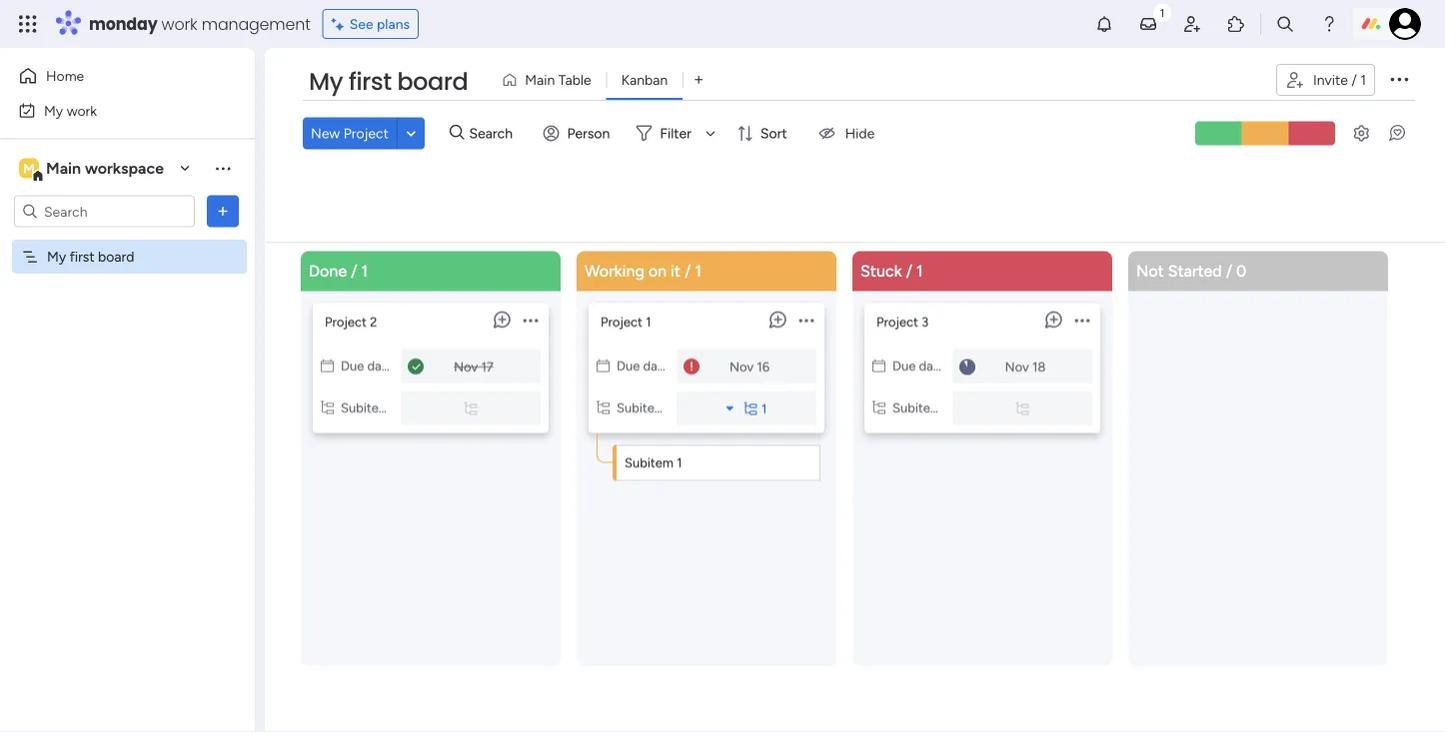 Task type: locate. For each thing, give the bounding box(es) containing it.
angle down image
[[406, 126, 416, 141]]

person
[[567, 125, 610, 142]]

1 date from the left
[[367, 358, 394, 374]]

1 horizontal spatial first
[[349, 65, 391, 98]]

1 horizontal spatial v2 subitems open image
[[744, 401, 757, 417]]

0 horizontal spatial date
[[367, 358, 394, 374]]

my inside button
[[44, 102, 63, 119]]

my first board
[[309, 65, 468, 98], [47, 248, 134, 265]]

v2 subtasks column small outline image down project 2
[[321, 400, 334, 416]]

3 v2 subitems open image from the left
[[1016, 401, 1029, 417]]

0 vertical spatial first
[[349, 65, 391, 98]]

project 1
[[601, 314, 651, 330]]

on
[[649, 262, 667, 281]]

date left v2 done deadline image
[[367, 358, 394, 374]]

2 due from the left
[[617, 358, 640, 374]]

search everything image
[[1275, 14, 1295, 34]]

2 horizontal spatial subitems
[[893, 400, 948, 416]]

my first board up angle down image
[[309, 65, 468, 98]]

done
[[309, 262, 347, 281]]

0 horizontal spatial main
[[46, 159, 81, 178]]

hide
[[845, 125, 875, 142]]

work
[[161, 12, 197, 35], [67, 102, 97, 119]]

1 horizontal spatial nov
[[730, 359, 754, 375]]

main table button
[[494, 64, 606, 96]]

0 vertical spatial work
[[161, 12, 197, 35]]

project
[[344, 125, 389, 142], [325, 314, 367, 330], [601, 314, 643, 330], [877, 314, 919, 330]]

2 horizontal spatial nov
[[1005, 359, 1029, 375]]

due date down 2
[[341, 358, 394, 374]]

my work
[[44, 102, 97, 119]]

date
[[367, 358, 394, 374], [643, 358, 669, 374], [919, 358, 945, 374]]

1 due from the left
[[341, 358, 364, 374]]

2 nov from the left
[[730, 359, 754, 375]]

work inside button
[[67, 102, 97, 119]]

due
[[341, 358, 364, 374], [617, 358, 640, 374], [893, 358, 916, 374]]

3 nov from the left
[[1005, 359, 1029, 375]]

0
[[1236, 262, 1247, 281]]

3 subitems from the left
[[893, 400, 948, 416]]

2 horizontal spatial due date
[[893, 358, 945, 374]]

john smith image
[[1389, 8, 1421, 40]]

1 nov from the left
[[454, 359, 478, 375]]

0 horizontal spatial board
[[98, 248, 134, 265]]

filter button
[[628, 117, 723, 149]]

nov left 17
[[454, 359, 478, 375]]

help image
[[1319, 14, 1339, 34]]

3 due date from the left
[[893, 358, 945, 374]]

first down search in workspace field
[[70, 248, 95, 265]]

due inside "list box"
[[617, 358, 640, 374]]

1 vertical spatial work
[[67, 102, 97, 119]]

first up new project
[[349, 65, 391, 98]]

1 image
[[1153, 1, 1171, 23]]

1 vertical spatial main
[[46, 159, 81, 178]]

date down 3 in the right top of the page
[[919, 358, 945, 374]]

/
[[1352, 71, 1357, 88], [351, 262, 357, 281], [685, 262, 691, 281], [906, 262, 913, 281], [1226, 262, 1233, 281]]

board
[[397, 65, 468, 98], [98, 248, 134, 265]]

2 vertical spatial my
[[47, 248, 66, 265]]

1
[[1361, 71, 1366, 88], [361, 262, 368, 281], [695, 262, 702, 281], [916, 262, 923, 281], [646, 314, 651, 330], [762, 401, 767, 417], [677, 455, 682, 471]]

0 vertical spatial my first board
[[309, 65, 468, 98]]

0 horizontal spatial due
[[341, 358, 364, 374]]

main inside button
[[525, 71, 555, 88]]

my down home on the left of page
[[44, 102, 63, 119]]

1 horizontal spatial due
[[617, 358, 640, 374]]

3 due from the left
[[893, 358, 916, 374]]

v2 subitems open image
[[464, 401, 477, 417], [744, 401, 757, 417], [1016, 401, 1029, 417]]

new project button
[[303, 117, 397, 149]]

/ for invite
[[1352, 71, 1357, 88]]

My first board field
[[304, 65, 473, 99]]

1 horizontal spatial work
[[161, 12, 197, 35]]

select product image
[[18, 14, 38, 34]]

v2 subtasks column small outline image down project 1
[[597, 400, 610, 416]]

v2 subtasks column small outline image for project 2
[[321, 400, 334, 416]]

0 vertical spatial my
[[309, 65, 343, 98]]

0 horizontal spatial first
[[70, 248, 95, 265]]

due down project 1
[[617, 358, 640, 374]]

1 due date from the left
[[341, 358, 394, 374]]

nov left 18
[[1005, 359, 1029, 375]]

due date down project 1
[[617, 358, 669, 374]]

due date for done / 1
[[341, 358, 394, 374]]

0 vertical spatial main
[[525, 71, 555, 88]]

v2 subtasks column small outline image
[[321, 400, 334, 416], [597, 400, 610, 416]]

due for done
[[341, 358, 364, 374]]

v2 subitems open image down nov 17
[[464, 401, 477, 417]]

3
[[922, 314, 929, 330]]

Search in workspace field
[[42, 200, 167, 223]]

2 horizontal spatial v2 subitems open image
[[1016, 401, 1029, 417]]

2 v2 subtasks column small outline image from the left
[[597, 400, 610, 416]]

due date right v2 calendar view small outline image
[[893, 358, 945, 374]]

1 horizontal spatial v2 calendar view small outline image
[[597, 358, 610, 374]]

0 horizontal spatial subitems
[[341, 400, 396, 416]]

v2 overdue deadline image
[[684, 358, 700, 377]]

nov
[[454, 359, 478, 375], [730, 359, 754, 375], [1005, 359, 1029, 375]]

working on it / 1
[[585, 262, 702, 281]]

first inside my first board field
[[349, 65, 391, 98]]

main for main workspace
[[46, 159, 81, 178]]

project left 3 in the right top of the page
[[877, 314, 919, 330]]

1 v2 subitems open image from the left
[[464, 401, 477, 417]]

/ for done
[[351, 262, 357, 281]]

1 vertical spatial my first board
[[47, 248, 134, 265]]

m
[[23, 160, 35, 177]]

project right new
[[344, 125, 389, 142]]

0 horizontal spatial due date
[[341, 358, 394, 374]]

1 v2 subtasks column small outline image from the left
[[321, 400, 334, 416]]

1 horizontal spatial v2 subtasks column small outline image
[[597, 400, 610, 416]]

1 v2 calendar view small outline image from the left
[[321, 358, 334, 374]]

new
[[311, 125, 340, 142]]

started
[[1168, 262, 1222, 281]]

1 horizontal spatial due date
[[617, 358, 669, 374]]

hide button
[[805, 117, 887, 149]]

due date
[[341, 358, 394, 374], [617, 358, 669, 374], [893, 358, 945, 374]]

0 horizontal spatial v2 subitems open image
[[464, 401, 477, 417]]

2 horizontal spatial date
[[919, 358, 945, 374]]

main workspace
[[46, 159, 164, 178]]

my up new
[[309, 65, 343, 98]]

workspace selection element
[[19, 156, 167, 182]]

1 right invite on the top
[[1361, 71, 1366, 88]]

v2 calendar view small outline image down project 2
[[321, 358, 334, 374]]

0 horizontal spatial v2 calendar view small outline image
[[321, 358, 334, 374]]

my
[[309, 65, 343, 98], [44, 102, 63, 119], [47, 248, 66, 265]]

v2 subitems open image right caret down icon
[[744, 401, 757, 417]]

v2 subitems open image down "nov 18"
[[1016, 401, 1029, 417]]

my first board inside field
[[309, 65, 468, 98]]

stuck
[[861, 262, 902, 281]]

1 subitems from the left
[[341, 400, 396, 416]]

/ right invite on the top
[[1352, 71, 1357, 88]]

1 horizontal spatial subitems
[[617, 400, 672, 416]]

kanban button
[[606, 64, 683, 96]]

1 horizontal spatial board
[[397, 65, 468, 98]]

list box
[[589, 295, 825, 493]]

v2 search image
[[450, 122, 464, 144]]

1 horizontal spatial date
[[643, 358, 669, 374]]

v2 subtasks column small outline image
[[873, 400, 886, 416]]

v2 calendar view small outline image down project 1
[[597, 358, 610, 374]]

option
[[0, 239, 255, 243]]

row group containing done
[[297, 251, 1400, 733]]

0 horizontal spatial work
[[67, 102, 97, 119]]

2 due date from the left
[[617, 358, 669, 374]]

main
[[525, 71, 555, 88], [46, 159, 81, 178]]

main table
[[525, 71, 591, 88]]

new project
[[311, 125, 389, 142]]

invite / 1
[[1313, 71, 1366, 88]]

due down project 2
[[341, 358, 364, 374]]

project inside button
[[344, 125, 389, 142]]

0 vertical spatial board
[[397, 65, 468, 98]]

kanban
[[621, 71, 668, 88]]

2 horizontal spatial due
[[893, 358, 916, 374]]

v2 subtasks column small outline image for project 1
[[597, 400, 610, 416]]

arrow down image
[[699, 121, 723, 145]]

board down search in workspace field
[[98, 248, 134, 265]]

Search field
[[464, 119, 524, 147]]

nov left 16
[[730, 359, 754, 375]]

subitems inside "list box"
[[617, 400, 672, 416]]

/ right done
[[351, 262, 357, 281]]

my first board down search in workspace field
[[47, 248, 134, 265]]

apps image
[[1226, 14, 1246, 34]]

my first board list box
[[0, 236, 255, 544]]

board up angle down image
[[397, 65, 468, 98]]

main left table
[[525, 71, 555, 88]]

work down home on the left of page
[[67, 102, 97, 119]]

it
[[671, 262, 681, 281]]

1 vertical spatial board
[[98, 248, 134, 265]]

subitems up subitem
[[617, 400, 672, 416]]

0 horizontal spatial my first board
[[47, 248, 134, 265]]

project inside "list box"
[[601, 314, 643, 330]]

subitem
[[625, 455, 674, 471]]

2 v2 calendar view small outline image from the left
[[597, 358, 610, 374]]

my inside field
[[309, 65, 343, 98]]

subitems right v2 subtasks column small outline icon
[[893, 400, 948, 416]]

1 vertical spatial my
[[44, 102, 63, 119]]

work right monday
[[161, 12, 197, 35]]

main inside workspace selection element
[[46, 159, 81, 178]]

list box containing project 1
[[589, 295, 825, 493]]

board inside list box
[[98, 248, 134, 265]]

main right workspace 'image'
[[46, 159, 81, 178]]

/ inside button
[[1352, 71, 1357, 88]]

project left 2
[[325, 314, 367, 330]]

first
[[349, 65, 391, 98], [70, 248, 95, 265]]

1 vertical spatial first
[[70, 248, 95, 265]]

options image
[[1387, 67, 1411, 91]]

subitems
[[341, 400, 396, 416], [617, 400, 672, 416], [893, 400, 948, 416]]

1 horizontal spatial main
[[525, 71, 555, 88]]

date left v2 overdue deadline image
[[643, 358, 669, 374]]

2 subitems from the left
[[617, 400, 672, 416]]

due right v2 calendar view small outline image
[[893, 358, 916, 374]]

my down search in workspace field
[[47, 248, 66, 265]]

3 date from the left
[[919, 358, 945, 374]]

subitems down 2
[[341, 400, 396, 416]]

1 horizontal spatial my first board
[[309, 65, 468, 98]]

inbox image
[[1138, 14, 1158, 34]]

due date for stuck / 1
[[893, 358, 945, 374]]

my work button
[[12, 94, 215, 126]]

0 horizontal spatial v2 subtasks column small outline image
[[321, 400, 334, 416]]

work for monday
[[161, 12, 197, 35]]

0 horizontal spatial nov
[[454, 359, 478, 375]]

project down working on the left top of the page
[[601, 314, 643, 330]]

2 date from the left
[[643, 358, 669, 374]]

/ right stuck
[[906, 262, 913, 281]]

v2 subitems open image for done / 1
[[464, 401, 477, 417]]

v2 calendar view small outline image
[[321, 358, 334, 374], [597, 358, 610, 374]]

row group
[[297, 251, 1400, 733]]

v2 calendar view small outline image for project 1
[[597, 358, 610, 374]]

1 down working on it / 1
[[646, 314, 651, 330]]

plans
[[377, 15, 410, 32]]



Task type: describe. For each thing, give the bounding box(es) containing it.
see plans button
[[323, 9, 419, 39]]

nov 17
[[454, 359, 494, 375]]

1 right caret down icon
[[762, 401, 767, 417]]

working
[[585, 262, 645, 281]]

project 3
[[877, 314, 929, 330]]

monday work management
[[89, 12, 311, 35]]

nov for stuck / 1
[[1005, 359, 1029, 375]]

not started / 0
[[1136, 262, 1247, 281]]

project for project 3
[[877, 314, 919, 330]]

see
[[350, 15, 373, 32]]

2 v2 subitems open image from the left
[[744, 401, 757, 417]]

project for project 1
[[601, 314, 643, 330]]

caret down image
[[726, 402, 734, 415]]

nov for done / 1
[[454, 359, 478, 375]]

1 right done
[[361, 262, 368, 281]]

project for project 2
[[325, 314, 367, 330]]

2
[[370, 314, 377, 330]]

stuck / 1
[[861, 262, 923, 281]]

not
[[1136, 262, 1164, 281]]

person button
[[535, 117, 622, 149]]

1 right stuck
[[916, 262, 923, 281]]

/ right it
[[685, 262, 691, 281]]

invite / 1 button
[[1276, 64, 1375, 96]]

due date inside "list box"
[[617, 358, 669, 374]]

monday
[[89, 12, 157, 35]]

due for stuck
[[893, 358, 916, 374]]

v2 subitems open image for stuck / 1
[[1016, 401, 1029, 417]]

18
[[1033, 359, 1046, 375]]

board inside field
[[397, 65, 468, 98]]

work for my
[[67, 102, 97, 119]]

nov 18
[[1005, 359, 1046, 375]]

management
[[202, 12, 311, 35]]

project 2
[[325, 314, 377, 330]]

date inside "list box"
[[643, 358, 669, 374]]

my first board inside list box
[[47, 248, 134, 265]]

workspace
[[85, 159, 164, 178]]

17
[[481, 359, 494, 375]]

notifications image
[[1095, 14, 1115, 34]]

date for stuck / 1
[[919, 358, 945, 374]]

see plans
[[350, 15, 410, 32]]

v2 done deadline image
[[408, 358, 424, 377]]

/ for stuck
[[906, 262, 913, 281]]

workspace options image
[[213, 158, 233, 178]]

main for main table
[[525, 71, 555, 88]]

v2 calendar view small outline image for project 2
[[321, 358, 334, 374]]

date for done / 1
[[367, 358, 394, 374]]

home button
[[12, 60, 215, 92]]

nov inside "list box"
[[730, 359, 754, 375]]

1 right subitem
[[677, 455, 682, 471]]

workspace image
[[19, 157, 39, 179]]

table
[[558, 71, 591, 88]]

v2 calendar view small outline image
[[873, 358, 886, 374]]

subitems for done / 1
[[341, 400, 396, 416]]

sort button
[[729, 117, 799, 149]]

done / 1
[[309, 262, 368, 281]]

16
[[757, 359, 770, 375]]

invite members image
[[1182, 14, 1202, 34]]

first inside my first board list box
[[70, 248, 95, 265]]

my inside list box
[[47, 248, 66, 265]]

add view image
[[695, 73, 703, 87]]

filter
[[660, 125, 692, 142]]

invite
[[1313, 71, 1348, 88]]

1 inside invite / 1 button
[[1361, 71, 1366, 88]]

home
[[46, 67, 84, 84]]

subitems for stuck / 1
[[893, 400, 948, 416]]

/ left 0
[[1226, 262, 1233, 281]]

1 right it
[[695, 262, 702, 281]]

subitem 1
[[625, 455, 682, 471]]

options image
[[213, 201, 233, 221]]

sort
[[761, 125, 787, 142]]

nov 16
[[730, 359, 770, 375]]



Task type: vqa. For each thing, say whether or not it's contained in the screenshot.
bottom Public board under template workspace icon
no



